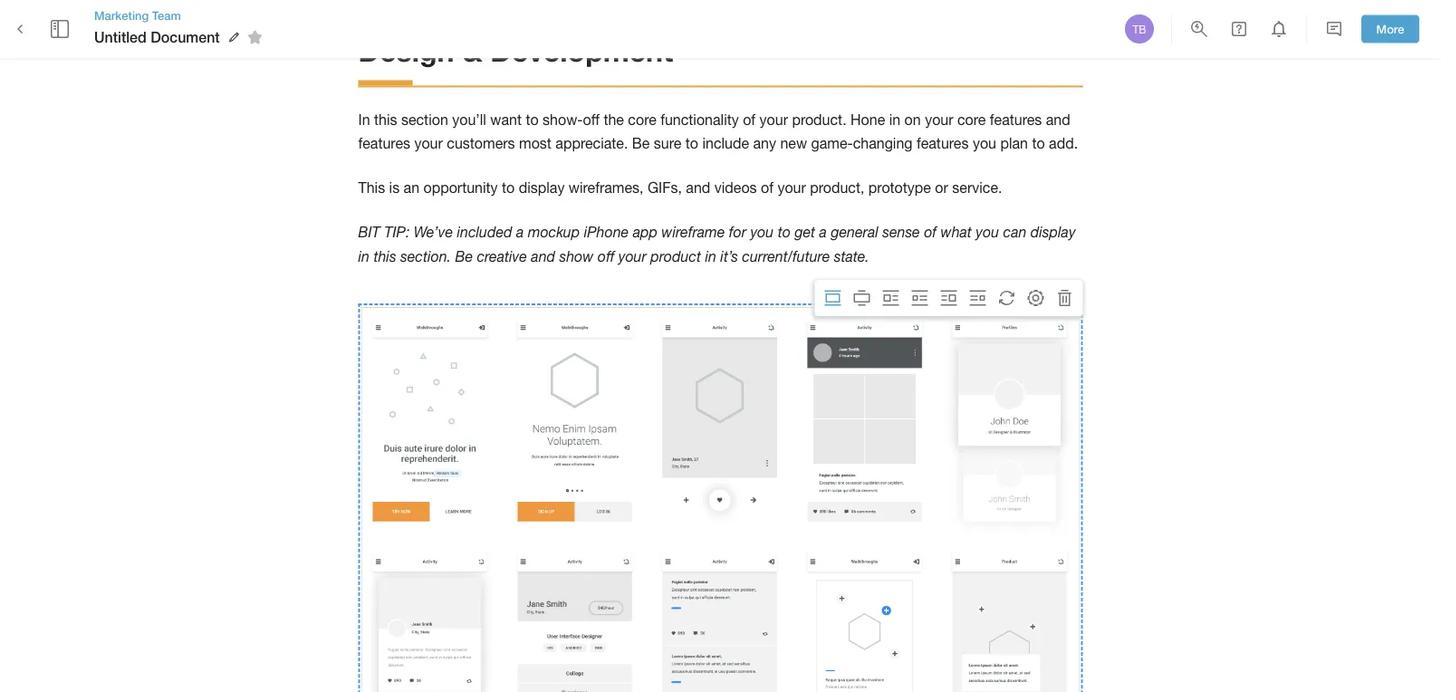 Task type: describe. For each thing, give the bounding box(es) containing it.
any
[[753, 135, 777, 152]]

of inside bit tip: we've included a mockup iphone app wireframe for you to get a general sense of what you can display in this section. be creative and show off your product in it's current/future state.
[[924, 223, 937, 241]]

the
[[604, 111, 624, 128]]

2 a from the left
[[820, 223, 827, 241]]

to right opportunity
[[502, 179, 515, 196]]

1 vertical spatial of
[[761, 179, 774, 196]]

2 core from the left
[[958, 111, 986, 128]]

to right sure
[[686, 135, 699, 152]]

you inside in this section you'll want to show-off the core functionality of your product. hone in on your core features and features your customers most appreciate. be sure to include any new game-changing features you plan to add.
[[973, 135, 997, 152]]

&
[[463, 33, 482, 68]]

appreciate.
[[556, 135, 628, 152]]

include
[[703, 135, 749, 152]]

bit
[[358, 223, 380, 241]]

it's
[[721, 248, 738, 265]]

untitled
[[94, 28, 147, 46]]

you'll
[[452, 111, 487, 128]]

app
[[633, 223, 658, 241]]

is
[[389, 179, 400, 196]]

hone
[[851, 111, 886, 128]]

and inside in this section you'll want to show-off the core functionality of your product. hone in on your core features and features your customers most appreciate. be sure to include any new game-changing features you plan to add.
[[1046, 111, 1071, 128]]

wireframe
[[662, 223, 725, 241]]

off inside in this section you'll want to show-off the core functionality of your product. hone in on your core features and features your customers most appreciate. be sure to include any new game-changing features you plan to add.
[[583, 111, 600, 128]]

service.
[[953, 179, 1003, 196]]

more button
[[1362, 15, 1420, 43]]

team
[[152, 8, 181, 22]]

for
[[729, 223, 747, 241]]

show-
[[543, 111, 583, 128]]

or
[[936, 179, 949, 196]]

plan
[[1001, 135, 1028, 152]]

you right for
[[751, 223, 774, 241]]

game-
[[811, 135, 853, 152]]

1 horizontal spatial in
[[705, 248, 717, 265]]

gifs,
[[648, 179, 682, 196]]

development
[[490, 33, 674, 68]]

favorite image
[[244, 26, 266, 48]]

new
[[781, 135, 807, 152]]

product,
[[810, 179, 865, 196]]

in
[[358, 111, 370, 128]]

your down section
[[415, 135, 443, 152]]

most
[[519, 135, 552, 152]]

tb
[[1133, 23, 1147, 35]]

customers
[[447, 135, 515, 152]]

sense
[[883, 223, 920, 241]]

to inside bit tip: we've included a mockup iphone app wireframe for you to get a general sense of what you can display in this section. be creative and show off your product in it's current/future state.
[[778, 223, 791, 241]]

0 horizontal spatial in
[[358, 248, 370, 265]]

product
[[651, 248, 701, 265]]

add.
[[1049, 135, 1078, 152]]

in this section you'll want to show-off the core functionality of your product. hone in on your core features and features your customers most appreciate. be sure to include any new game-changing features you plan to add.
[[358, 111, 1078, 152]]

untitled document
[[94, 28, 220, 46]]

this inside bit tip: we've included a mockup iphone app wireframe for you to get a general sense of what you can display in this section. be creative and show off your product in it's current/future state.
[[374, 248, 397, 265]]

want
[[491, 111, 522, 128]]



Task type: vqa. For each thing, say whether or not it's contained in the screenshot.
Remove Favorite icon
no



Task type: locate. For each thing, give the bounding box(es) containing it.
0 horizontal spatial and
[[531, 248, 556, 265]]

features up plan on the right top
[[990, 111, 1042, 128]]

core
[[628, 111, 657, 128], [958, 111, 986, 128]]

features
[[990, 111, 1042, 128], [358, 135, 410, 152], [917, 135, 969, 152]]

your up any on the top right of page
[[760, 111, 788, 128]]

marketing team link
[[94, 7, 269, 24]]

1 a from the left
[[517, 223, 524, 241]]

your right on
[[925, 111, 954, 128]]

and down "mockup"
[[531, 248, 556, 265]]

1 this from the top
[[374, 111, 397, 128]]

marketing team
[[94, 8, 181, 22]]

0 vertical spatial display
[[519, 179, 565, 196]]

0 vertical spatial and
[[1046, 111, 1071, 128]]

state.
[[834, 248, 870, 265]]

display
[[519, 179, 565, 196], [1031, 223, 1076, 241]]

be
[[632, 135, 650, 152], [455, 248, 473, 265]]

design
[[358, 33, 455, 68]]

prototype
[[869, 179, 931, 196]]

be down included on the left of page
[[455, 248, 473, 265]]

0 horizontal spatial features
[[358, 135, 410, 152]]

in inside in this section you'll want to show-off the core functionality of your product. hone in on your core features and features your customers most appreciate. be sure to include any new game-changing features you plan to add.
[[890, 111, 901, 128]]

product.
[[792, 111, 847, 128]]

an
[[404, 179, 420, 196]]

2 horizontal spatial features
[[990, 111, 1042, 128]]

changing
[[853, 135, 913, 152]]

on
[[905, 111, 921, 128]]

display right can
[[1031, 223, 1076, 241]]

display inside bit tip: we've included a mockup iphone app wireframe for you to get a general sense of what you can display in this section. be creative and show off your product in it's current/future state.
[[1031, 223, 1076, 241]]

1 vertical spatial this
[[374, 248, 397, 265]]

tip:
[[384, 223, 410, 241]]

0 vertical spatial this
[[374, 111, 397, 128]]

you left can
[[976, 223, 1000, 241]]

of
[[743, 111, 756, 128], [761, 179, 774, 196], [924, 223, 937, 241]]

off down iphone
[[598, 248, 615, 265]]

be inside bit tip: we've included a mockup iphone app wireframe for you to get a general sense of what you can display in this section. be creative and show off your product in it's current/future state.
[[455, 248, 473, 265]]

1 vertical spatial be
[[455, 248, 473, 265]]

in left it's
[[705, 248, 717, 265]]

1 core from the left
[[628, 111, 657, 128]]

in down bit
[[358, 248, 370, 265]]

display down the most
[[519, 179, 565, 196]]

and up the add.
[[1046, 111, 1071, 128]]

0 vertical spatial off
[[583, 111, 600, 128]]

you left plan on the right top
[[973, 135, 997, 152]]

this down tip:
[[374, 248, 397, 265]]

section.
[[401, 248, 451, 265]]

1 horizontal spatial of
[[761, 179, 774, 196]]

what
[[941, 223, 972, 241]]

off left the the
[[583, 111, 600, 128]]

core right on
[[958, 111, 986, 128]]

document
[[151, 28, 220, 46]]

current/future
[[742, 248, 830, 265]]

1 vertical spatial off
[[598, 248, 615, 265]]

of up any on the top right of page
[[743, 111, 756, 128]]

opportunity
[[424, 179, 498, 196]]

get
[[795, 223, 816, 241]]

0 horizontal spatial of
[[743, 111, 756, 128]]

2 vertical spatial of
[[924, 223, 937, 241]]

in
[[890, 111, 901, 128], [358, 248, 370, 265], [705, 248, 717, 265]]

2 horizontal spatial of
[[924, 223, 937, 241]]

your down the new in the top right of the page
[[778, 179, 806, 196]]

of left what
[[924, 223, 937, 241]]

iphone
[[584, 223, 629, 241]]

0 horizontal spatial core
[[628, 111, 657, 128]]

to up the most
[[526, 111, 539, 128]]

included
[[457, 223, 513, 241]]

and inside bit tip: we've included a mockup iphone app wireframe for you to get a general sense of what you can display in this section. be creative and show off your product in it's current/future state.
[[531, 248, 556, 265]]

to right plan on the right top
[[1032, 135, 1045, 152]]

this
[[374, 111, 397, 128], [374, 248, 397, 265]]

and
[[1046, 111, 1071, 128], [686, 179, 711, 196], [531, 248, 556, 265]]

1 vertical spatial and
[[686, 179, 711, 196]]

0 vertical spatial of
[[743, 111, 756, 128]]

2 vertical spatial and
[[531, 248, 556, 265]]

off
[[583, 111, 600, 128], [598, 248, 615, 265]]

this is an opportunity to display wireframes, gifs, and videos of your product, prototype or service.
[[358, 179, 1003, 196]]

marketing
[[94, 8, 149, 22]]

mockup
[[528, 223, 580, 241]]

general
[[831, 223, 879, 241]]

1 horizontal spatial display
[[1031, 223, 1076, 241]]

your down 'app'
[[619, 248, 647, 265]]

0 horizontal spatial display
[[519, 179, 565, 196]]

2 this from the top
[[374, 248, 397, 265]]

in left on
[[890, 111, 901, 128]]

0 horizontal spatial a
[[517, 223, 524, 241]]

tb button
[[1123, 12, 1157, 46]]

1 horizontal spatial features
[[917, 135, 969, 152]]

0 vertical spatial be
[[632, 135, 650, 152]]

to
[[526, 111, 539, 128], [686, 135, 699, 152], [1032, 135, 1045, 152], [502, 179, 515, 196], [778, 223, 791, 241]]

and right gifs,
[[686, 179, 711, 196]]

functionality
[[661, 111, 739, 128]]

1 horizontal spatial core
[[958, 111, 986, 128]]

of right the videos
[[761, 179, 774, 196]]

design & development
[[358, 33, 674, 68]]

can
[[1004, 223, 1027, 241]]

of inside in this section you'll want to show-off the core functionality of your product. hone in on your core features and features your customers most appreciate. be sure to include any new game-changing features you plan to add.
[[743, 111, 756, 128]]

1 vertical spatial display
[[1031, 223, 1076, 241]]

1 horizontal spatial a
[[820, 223, 827, 241]]

this inside in this section you'll want to show-off the core functionality of your product. hone in on your core features and features your customers most appreciate. be sure to include any new game-changing features you plan to add.
[[374, 111, 397, 128]]

wireframes,
[[569, 179, 644, 196]]

0 horizontal spatial be
[[455, 248, 473, 265]]

more
[[1377, 22, 1405, 36]]

be left sure
[[632, 135, 650, 152]]

this right in
[[374, 111, 397, 128]]

features down on
[[917, 135, 969, 152]]

to left the get
[[778, 223, 791, 241]]

be inside in this section you'll want to show-off the core functionality of your product. hone in on your core features and features your customers most appreciate. be sure to include any new game-changing features you plan to add.
[[632, 135, 650, 152]]

creative
[[477, 248, 527, 265]]

2 horizontal spatial and
[[1046, 111, 1071, 128]]

features down in
[[358, 135, 410, 152]]

1 horizontal spatial and
[[686, 179, 711, 196]]

off inside bit tip: we've included a mockup iphone app wireframe for you to get a general sense of what you can display in this section. be creative and show off your product in it's current/future state.
[[598, 248, 615, 265]]

a right the get
[[820, 223, 827, 241]]

we've
[[414, 223, 453, 241]]

a
[[517, 223, 524, 241], [820, 223, 827, 241]]

sure
[[654, 135, 682, 152]]

bit tip: we've included a mockup iphone app wireframe for you to get a general sense of what you can display in this section. be creative and show off your product in it's current/future state.
[[358, 223, 1080, 265]]

you
[[973, 135, 997, 152], [751, 223, 774, 241], [976, 223, 1000, 241]]

1 horizontal spatial be
[[632, 135, 650, 152]]

a up the creative
[[517, 223, 524, 241]]

2 horizontal spatial in
[[890, 111, 901, 128]]

videos
[[715, 179, 757, 196]]

your inside bit tip: we've included a mockup iphone app wireframe for you to get a general sense of what you can display in this section. be creative and show off your product in it's current/future state.
[[619, 248, 647, 265]]

section
[[401, 111, 448, 128]]

core right the the
[[628, 111, 657, 128]]

this
[[358, 179, 385, 196]]

your
[[760, 111, 788, 128], [925, 111, 954, 128], [415, 135, 443, 152], [778, 179, 806, 196], [619, 248, 647, 265]]

show
[[560, 248, 594, 265]]



